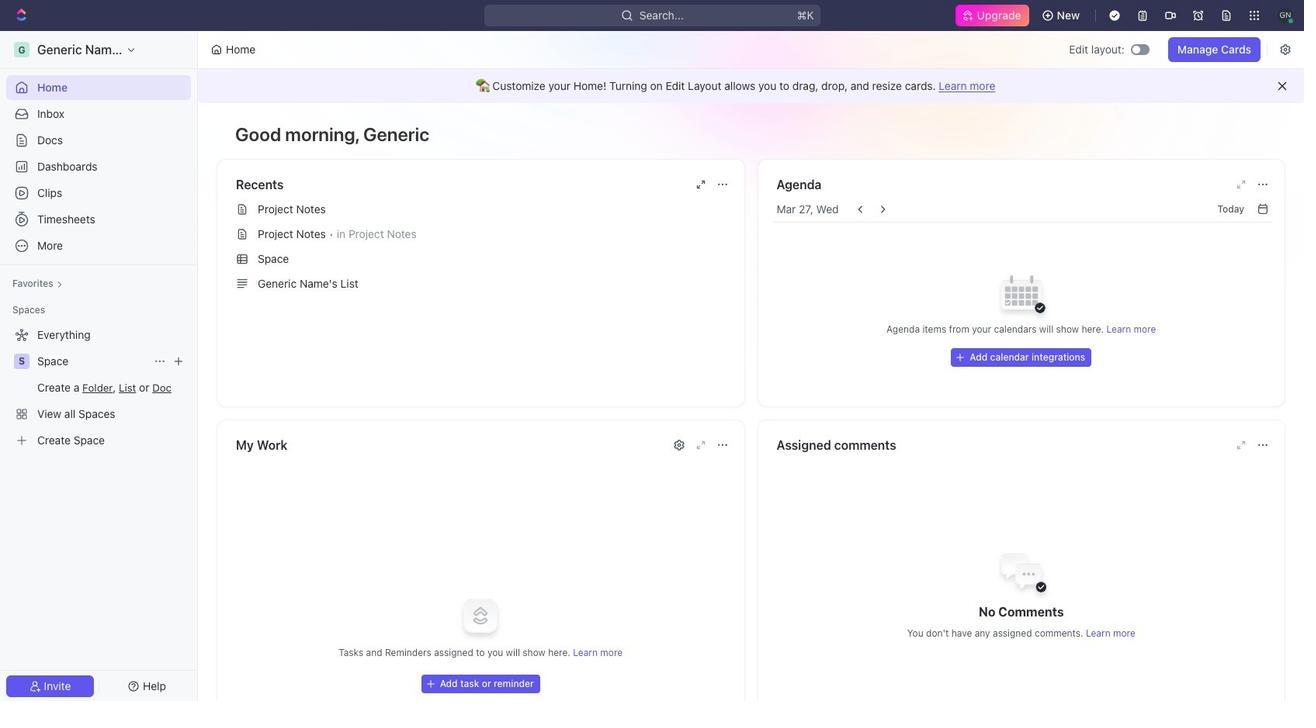 Task type: vqa. For each thing, say whether or not it's contained in the screenshot.
Sidebar navigation
yes



Task type: describe. For each thing, give the bounding box(es) containing it.
tree inside sidebar navigation
[[6, 323, 191, 453]]

generic name's workspace, , element
[[14, 42, 30, 57]]



Task type: locate. For each thing, give the bounding box(es) containing it.
sidebar navigation
[[0, 31, 201, 702]]

tree
[[6, 323, 191, 453]]

alert
[[198, 69, 1304, 103]]

space, , element
[[14, 354, 30, 370]]



